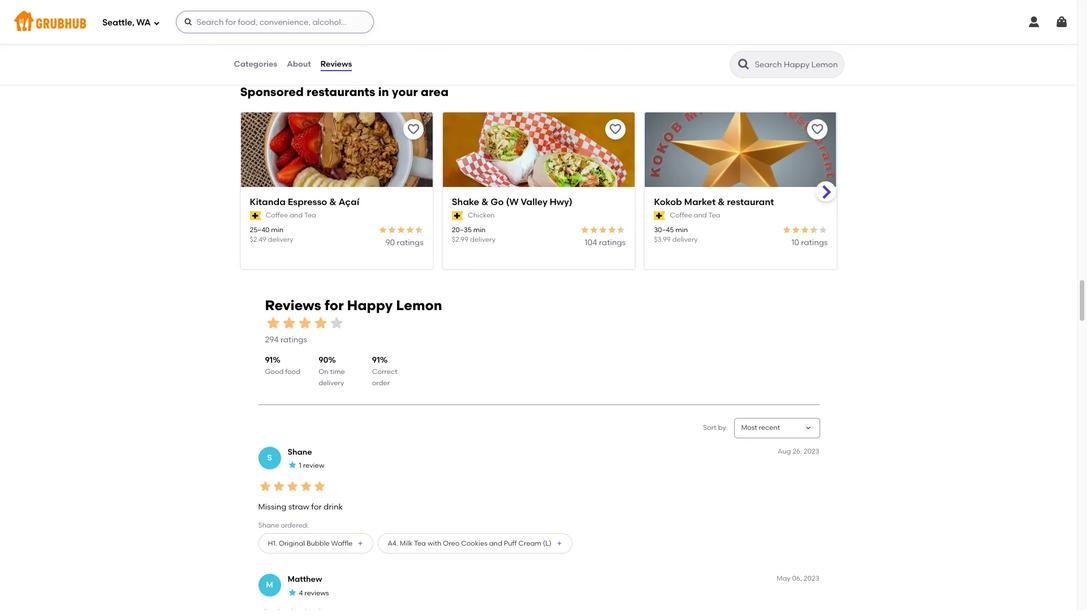 Task type: locate. For each thing, give the bounding box(es) containing it.
0 horizontal spatial tea
[[304, 212, 316, 220]]

for left drink
[[311, 503, 322, 512]]

1 horizontal spatial subscription pass image
[[654, 212, 665, 221]]

plus icon image right (l)
[[556, 541, 563, 548]]

90 inside 90 on time delivery
[[319, 356, 328, 366]]

cream
[[518, 540, 541, 548]]

2023 for matthew
[[804, 575, 819, 583]]

restaurants
[[307, 85, 375, 99]]

coffee and tea down kitanda espresso & açaí
[[266, 212, 316, 220]]

4
[[299, 590, 303, 598]]

delivery for kokob
[[672, 236, 698, 244]]

ratings right 104
[[599, 238, 626, 248]]

delivery right $3.99
[[672, 236, 698, 244]]

svg image
[[184, 18, 193, 27], [153, 20, 160, 26]]

valley
[[521, 197, 548, 207]]

4 reviews
[[299, 590, 329, 598]]

0 vertical spatial for
[[324, 298, 344, 314]]

& left açaí
[[329, 197, 336, 207]]

1 horizontal spatial plus icon image
[[556, 541, 563, 548]]

reviews up restaurants
[[321, 59, 352, 69]]

min
[[271, 226, 283, 234], [473, 226, 486, 234], [676, 226, 688, 234]]

1 vertical spatial shane
[[258, 522, 279, 530]]

1 horizontal spatial svg image
[[1055, 15, 1069, 29]]

Sort by: field
[[741, 424, 780, 434]]

& for kitanda espresso & açaí
[[329, 197, 336, 207]]

m
[[266, 581, 273, 591]]

sponsored restaurants in your area
[[240, 85, 449, 99]]

2 horizontal spatial tea
[[708, 212, 720, 220]]

2023
[[804, 448, 819, 456], [804, 575, 819, 583]]

1 horizontal spatial 90
[[385, 238, 395, 248]]

most recent
[[741, 424, 780, 432]]

tea for market
[[708, 212, 720, 220]]

1 horizontal spatial tea
[[414, 540, 426, 548]]

& for kokob market & restaurant
[[718, 197, 725, 207]]

shane for shane
[[288, 448, 312, 457]]

subscription pass image up '20–35'
[[452, 212, 463, 221]]

2023 right 06,
[[804, 575, 819, 583]]

0 horizontal spatial for
[[311, 503, 322, 512]]

2 & from the left
[[481, 197, 488, 207]]

plus icon image inside h1. original bubble waffle button
[[357, 541, 364, 548]]

2 coffee and tea from the left
[[670, 212, 720, 220]]

1 min from the left
[[271, 226, 283, 234]]

min for kokob
[[676, 226, 688, 234]]

kokob
[[654, 197, 682, 207]]

delivery right the $2.49
[[268, 236, 293, 244]]

1 horizontal spatial coffee and tea
[[670, 212, 720, 220]]

s
[[267, 453, 272, 463]]

2023 right the 26,
[[804, 448, 819, 456]]

2023 for shane
[[804, 448, 819, 456]]

0 horizontal spatial plus icon image
[[357, 541, 364, 548]]

91
[[265, 356, 273, 366], [372, 356, 380, 366]]

puff
[[504, 540, 517, 548]]

missing straw for drink
[[258, 503, 343, 512]]

and down kitanda espresso & açaí
[[290, 212, 303, 220]]

ratings for kitanda espresso & açaí
[[397, 238, 424, 248]]

categories button
[[233, 44, 278, 85]]

h1.
[[268, 540, 277, 548]]

min inside 20–35 min $2.99 delivery
[[473, 226, 486, 234]]

0 horizontal spatial 91
[[265, 356, 273, 366]]

and
[[290, 212, 303, 220], [694, 212, 707, 220], [489, 540, 502, 548]]

shane
[[288, 448, 312, 457], [258, 522, 279, 530]]

tea right milk
[[414, 540, 426, 548]]

ratings right 10
[[801, 238, 828, 248]]

1 horizontal spatial &
[[481, 197, 488, 207]]

reviews
[[321, 59, 352, 69], [265, 298, 321, 314]]

coffee down 'kokob'
[[670, 212, 692, 220]]

shane for shane ordered:
[[258, 522, 279, 530]]

1 horizontal spatial save this restaurant button
[[605, 119, 626, 140]]

shane up h1. at the left of the page
[[258, 522, 279, 530]]

0 horizontal spatial save this restaurant image
[[407, 123, 420, 136]]

0 horizontal spatial &
[[329, 197, 336, 207]]

1 & from the left
[[329, 197, 336, 207]]

1 subscription pass image from the left
[[452, 212, 463, 221]]

subscription pass image up 30–45
[[654, 212, 665, 221]]

1 plus icon image from the left
[[357, 541, 364, 548]]

91 inside 91 good food
[[265, 356, 273, 366]]

1 horizontal spatial and
[[489, 540, 502, 548]]

min right 25–40 in the top of the page
[[271, 226, 283, 234]]

reviews for happy lemon
[[265, 298, 442, 314]]

and for market
[[694, 212, 707, 220]]

star icon image
[[378, 226, 387, 235], [387, 226, 396, 235], [396, 226, 405, 235], [405, 226, 415, 235], [415, 226, 424, 235], [415, 226, 424, 235], [580, 226, 590, 235], [590, 226, 599, 235], [599, 226, 608, 235], [608, 226, 617, 235], [617, 226, 626, 235], [617, 226, 626, 235], [783, 226, 792, 235], [792, 226, 801, 235], [801, 226, 810, 235], [810, 226, 819, 235], [810, 226, 819, 235], [819, 226, 828, 235], [265, 315, 281, 331], [281, 315, 297, 331], [297, 315, 313, 331], [313, 315, 328, 331], [328, 315, 344, 331], [288, 461, 297, 470], [258, 480, 272, 494], [272, 480, 285, 494], [285, 480, 299, 494], [299, 480, 313, 494], [313, 480, 326, 494], [288, 589, 297, 598], [258, 608, 272, 611], [272, 608, 285, 611], [285, 608, 299, 611], [299, 608, 313, 611], [313, 608, 326, 611]]

ratings left the $2.99
[[397, 238, 424, 248]]

and left puff
[[489, 540, 502, 548]]

2 coffee from the left
[[670, 212, 692, 220]]

missing
[[258, 503, 286, 512]]

coffee and tea for espresso
[[266, 212, 316, 220]]

2 91 from the left
[[372, 356, 380, 366]]

1 save this restaurant button from the left
[[403, 119, 424, 140]]

a4.
[[388, 540, 398, 548]]

91 up correct
[[372, 356, 380, 366]]

0 horizontal spatial coffee
[[266, 212, 288, 220]]

0 horizontal spatial svg image
[[1027, 15, 1041, 29]]

0 horizontal spatial save this restaurant button
[[403, 119, 424, 140]]

save this restaurant image for kitanda espresso & açaí
[[407, 123, 420, 136]]

shake
[[452, 197, 479, 207]]

ratings
[[397, 238, 424, 248], [599, 238, 626, 248], [801, 238, 828, 248], [280, 335, 307, 345]]

coffee down kitanda
[[266, 212, 288, 220]]

delivery for kitanda
[[268, 236, 293, 244]]

1 vertical spatial reviews
[[265, 298, 321, 314]]

min right 30–45
[[676, 226, 688, 234]]

delivery inside 20–35 min $2.99 delivery
[[470, 236, 496, 244]]

min inside 25–40 min $2.49 delivery
[[271, 226, 283, 234]]

sort by:
[[703, 424, 728, 432]]

2 subscription pass image from the left
[[654, 212, 665, 221]]

1 coffee and tea from the left
[[266, 212, 316, 220]]

& right market
[[718, 197, 725, 207]]

$2.99
[[452, 236, 468, 244]]

104 ratings
[[585, 238, 626, 248]]

2 horizontal spatial save this restaurant image
[[811, 123, 824, 136]]

plus icon image inside a4. milk tea with oreo cookies and puff cream (l) button
[[556, 541, 563, 548]]

1 vertical spatial 2023
[[804, 575, 819, 583]]

reviews up the 294 ratings
[[265, 298, 321, 314]]

coffee and tea down market
[[670, 212, 720, 220]]

0 vertical spatial 2023
[[804, 448, 819, 456]]

1 horizontal spatial for
[[324, 298, 344, 314]]

1 horizontal spatial 91
[[372, 356, 380, 366]]

shake & go (w valley hwy) link
[[452, 196, 626, 209]]

tea
[[304, 212, 316, 220], [708, 212, 720, 220], [414, 540, 426, 548]]

& left go
[[481, 197, 488, 207]]

cookies
[[461, 540, 488, 548]]

1 save this restaurant image from the left
[[407, 123, 420, 136]]

(w
[[506, 197, 519, 207]]

0 horizontal spatial 90
[[319, 356, 328, 366]]

save this restaurant image
[[407, 123, 420, 136], [609, 123, 622, 136], [811, 123, 824, 136]]

30–45
[[654, 226, 674, 234]]

and down market
[[694, 212, 707, 220]]

0 horizontal spatial coffee and tea
[[266, 212, 316, 220]]

subscription pass image
[[452, 212, 463, 221], [654, 212, 665, 221]]

90 for 90 on time delivery
[[319, 356, 328, 366]]

91 up good
[[265, 356, 273, 366]]

2 save this restaurant image from the left
[[609, 123, 622, 136]]

3 save this restaurant image from the left
[[811, 123, 824, 136]]

2 horizontal spatial and
[[694, 212, 707, 220]]

3 min from the left
[[676, 226, 688, 234]]

0 vertical spatial reviews
[[321, 59, 352, 69]]

for
[[324, 298, 344, 314], [311, 503, 322, 512]]

& inside kokob market & restaurant link
[[718, 197, 725, 207]]

search icon image
[[737, 58, 750, 71]]

0 horizontal spatial min
[[271, 226, 283, 234]]

25–40 min $2.49 delivery
[[250, 226, 293, 244]]

2 horizontal spatial &
[[718, 197, 725, 207]]

shane up the 1
[[288, 448, 312, 457]]

& inside kitanda espresso & açaí link
[[329, 197, 336, 207]]

2 save this restaurant button from the left
[[605, 119, 626, 140]]

1 svg image from the left
[[1027, 15, 1041, 29]]

coffee and tea
[[266, 212, 316, 220], [670, 212, 720, 220]]

2 plus icon image from the left
[[556, 541, 563, 548]]

reviews for reviews
[[321, 59, 352, 69]]

ratings for shake & go (w valley hwy)
[[599, 238, 626, 248]]

reviews inside button
[[321, 59, 352, 69]]

matthew
[[288, 575, 322, 585]]

kitanda espresso & açaí link
[[250, 196, 424, 209]]

delivery down time at the bottom left of the page
[[319, 380, 344, 388]]

save this restaurant button for kokob market & restaurant
[[808, 119, 828, 140]]

tea down espresso on the top left of page
[[304, 212, 316, 220]]

min for kitanda
[[271, 226, 283, 234]]

good
[[265, 368, 284, 376]]

2 horizontal spatial save this restaurant button
[[808, 119, 828, 140]]

0 horizontal spatial shane
[[258, 522, 279, 530]]

milk
[[400, 540, 413, 548]]

delivery inside 25–40 min $2.49 delivery
[[268, 236, 293, 244]]

1 2023 from the top
[[804, 448, 819, 456]]

tea for espresso
[[304, 212, 316, 220]]

categories
[[234, 59, 277, 69]]

0 horizontal spatial and
[[290, 212, 303, 220]]

&
[[329, 197, 336, 207], [481, 197, 488, 207], [718, 197, 725, 207]]

1 horizontal spatial svg image
[[184, 18, 193, 27]]

30–45 min $3.99 delivery
[[654, 226, 698, 244]]

0 horizontal spatial subscription pass image
[[452, 212, 463, 221]]

0 vertical spatial shane
[[288, 448, 312, 457]]

1 vertical spatial 90
[[319, 356, 328, 366]]

coffee for kokob
[[670, 212, 692, 220]]

save this restaurant image for shake & go (w valley hwy)
[[609, 123, 622, 136]]

ordered:
[[281, 522, 309, 530]]

0 vertical spatial 90
[[385, 238, 395, 248]]

delivery
[[268, 236, 293, 244], [470, 236, 496, 244], [672, 236, 698, 244], [319, 380, 344, 388]]

delivery right the $2.99
[[470, 236, 496, 244]]

2 2023 from the top
[[804, 575, 819, 583]]

sponsored
[[240, 85, 304, 99]]

Search Happy Lemon search field
[[754, 59, 840, 70]]

min down 'chicken'
[[473, 226, 486, 234]]

for left the happy
[[324, 298, 344, 314]]

3 & from the left
[[718, 197, 725, 207]]

plus icon image right waffle
[[357, 541, 364, 548]]

1 horizontal spatial save this restaurant image
[[609, 123, 622, 136]]

açaí
[[339, 197, 359, 207]]

1 coffee from the left
[[266, 212, 288, 220]]

1
[[299, 462, 301, 470]]

min for shake
[[473, 226, 486, 234]]

1 91 from the left
[[265, 356, 273, 366]]

restaurant
[[727, 197, 774, 207]]

90 for 90 ratings
[[385, 238, 395, 248]]

kokob market & restaurant
[[654, 197, 774, 207]]

1 horizontal spatial coffee
[[670, 212, 692, 220]]

delivery inside the 30–45 min $3.99 delivery
[[672, 236, 698, 244]]

tea down kokob market & restaurant
[[708, 212, 720, 220]]

1 horizontal spatial shane
[[288, 448, 312, 457]]

2 horizontal spatial min
[[676, 226, 688, 234]]

save this restaurant button
[[403, 119, 424, 140], [605, 119, 626, 140], [808, 119, 828, 140]]

plus icon image
[[357, 541, 364, 548], [556, 541, 563, 548]]

seattle,
[[102, 17, 134, 28]]

3 save this restaurant button from the left
[[808, 119, 828, 140]]

294
[[265, 335, 279, 345]]

svg image
[[1027, 15, 1041, 29], [1055, 15, 1069, 29]]

plus icon image for a4. milk tea with oreo cookies and puff cream (l)
[[556, 541, 563, 548]]

2 min from the left
[[473, 226, 486, 234]]

1 horizontal spatial min
[[473, 226, 486, 234]]

1 review
[[299, 462, 324, 470]]

91 inside "91 correct order"
[[372, 356, 380, 366]]

min inside the 30–45 min $3.99 delivery
[[676, 226, 688, 234]]

Search for food, convenience, alcohol... search field
[[176, 11, 374, 33]]



Task type: describe. For each thing, give the bounding box(es) containing it.
save this restaurant button for kitanda espresso & açaí
[[403, 119, 424, 140]]

25–40
[[250, 226, 270, 234]]

aug
[[778, 448, 791, 456]]

kitanda
[[250, 197, 286, 207]]

original
[[279, 540, 305, 548]]

ratings for kokob market & restaurant
[[801, 238, 828, 248]]

with
[[428, 540, 441, 548]]

kokob market & restaurant logo image
[[645, 112, 837, 207]]

a4. milk tea with oreo cookies and puff cream (l) button
[[378, 534, 573, 555]]

recent
[[759, 424, 780, 432]]

ratings right 294
[[280, 335, 307, 345]]

chicken
[[468, 212, 495, 220]]

91 for 91 correct order
[[372, 356, 380, 366]]

seattle, wa
[[102, 17, 151, 28]]

91 good food
[[265, 356, 300, 376]]

go
[[491, 197, 504, 207]]

save this restaurant image for kokob market & restaurant
[[811, 123, 824, 136]]

h1. original bubble waffle button
[[258, 534, 373, 555]]

kokob market & restaurant link
[[654, 196, 828, 209]]

10
[[792, 238, 799, 248]]

coffee and tea for market
[[670, 212, 720, 220]]

sort
[[703, 424, 716, 432]]

26,
[[793, 448, 802, 456]]

delivery for shake
[[470, 236, 496, 244]]

on
[[319, 368, 328, 376]]

food
[[285, 368, 300, 376]]

91 correct order
[[372, 356, 397, 388]]

0 horizontal spatial svg image
[[153, 20, 160, 26]]

bubble
[[307, 540, 330, 548]]

kitanda espresso & açaí logo image
[[241, 112, 433, 207]]

caret down icon image
[[804, 424, 813, 433]]

a4. milk tea with oreo cookies and puff cream (l)
[[388, 540, 552, 548]]

and inside button
[[489, 540, 502, 548]]

about button
[[286, 44, 311, 85]]

& inside "shake & go (w valley hwy)" link
[[481, 197, 488, 207]]

happy
[[347, 298, 393, 314]]

drink
[[324, 503, 343, 512]]

90 ratings
[[385, 238, 424, 248]]

your
[[392, 85, 418, 99]]

hwy)
[[550, 197, 573, 207]]

plus icon image for h1. original bubble waffle
[[357, 541, 364, 548]]

subscription pass image
[[250, 212, 261, 221]]

294 ratings
[[265, 335, 307, 345]]

correct
[[372, 368, 397, 376]]

20–35 min $2.99 delivery
[[452, 226, 496, 244]]

straw
[[288, 503, 309, 512]]

reviews button
[[320, 44, 353, 85]]

subscription pass image for kokob
[[654, 212, 665, 221]]

espresso
[[288, 197, 327, 207]]

shake & go (w valley hwy) logo image
[[443, 112, 635, 207]]

kitanda espresso & açaí
[[250, 197, 359, 207]]

save this restaurant button for shake & go (w valley hwy)
[[605, 119, 626, 140]]

90 on time delivery
[[319, 356, 345, 388]]

reviews
[[305, 590, 329, 598]]

shane ordered:
[[258, 522, 309, 530]]

about
[[287, 59, 311, 69]]

shake & go (w valley hwy)
[[452, 197, 573, 207]]

tea inside button
[[414, 540, 426, 548]]

(l)
[[543, 540, 552, 548]]

main navigation navigation
[[0, 0, 1078, 44]]

h1. original bubble waffle
[[268, 540, 353, 548]]

review
[[303, 462, 324, 470]]

aug 26, 2023
[[778, 448, 819, 456]]

104
[[585, 238, 597, 248]]

$2.49
[[250, 236, 266, 244]]

area
[[421, 85, 449, 99]]

20–35
[[452, 226, 472, 234]]

10 ratings
[[792, 238, 828, 248]]

order
[[372, 380, 390, 388]]

most
[[741, 424, 757, 432]]

$3.99
[[654, 236, 671, 244]]

1 vertical spatial for
[[311, 503, 322, 512]]

lemon
[[396, 298, 442, 314]]

by:
[[718, 424, 728, 432]]

in
[[378, 85, 389, 99]]

subscription pass image for shake
[[452, 212, 463, 221]]

and for espresso
[[290, 212, 303, 220]]

delivery inside 90 on time delivery
[[319, 380, 344, 388]]

may
[[777, 575, 791, 583]]

reviews for reviews for happy lemon
[[265, 298, 321, 314]]

wa
[[136, 17, 151, 28]]

time
[[330, 368, 345, 376]]

91 for 91 good food
[[265, 356, 273, 366]]

market
[[684, 197, 716, 207]]

may 06, 2023
[[777, 575, 819, 583]]

2 svg image from the left
[[1055, 15, 1069, 29]]

waffle
[[331, 540, 353, 548]]

coffee for kitanda
[[266, 212, 288, 220]]

oreo
[[443, 540, 459, 548]]



Task type: vqa. For each thing, say whether or not it's contained in the screenshot.
Dinner Before
no



